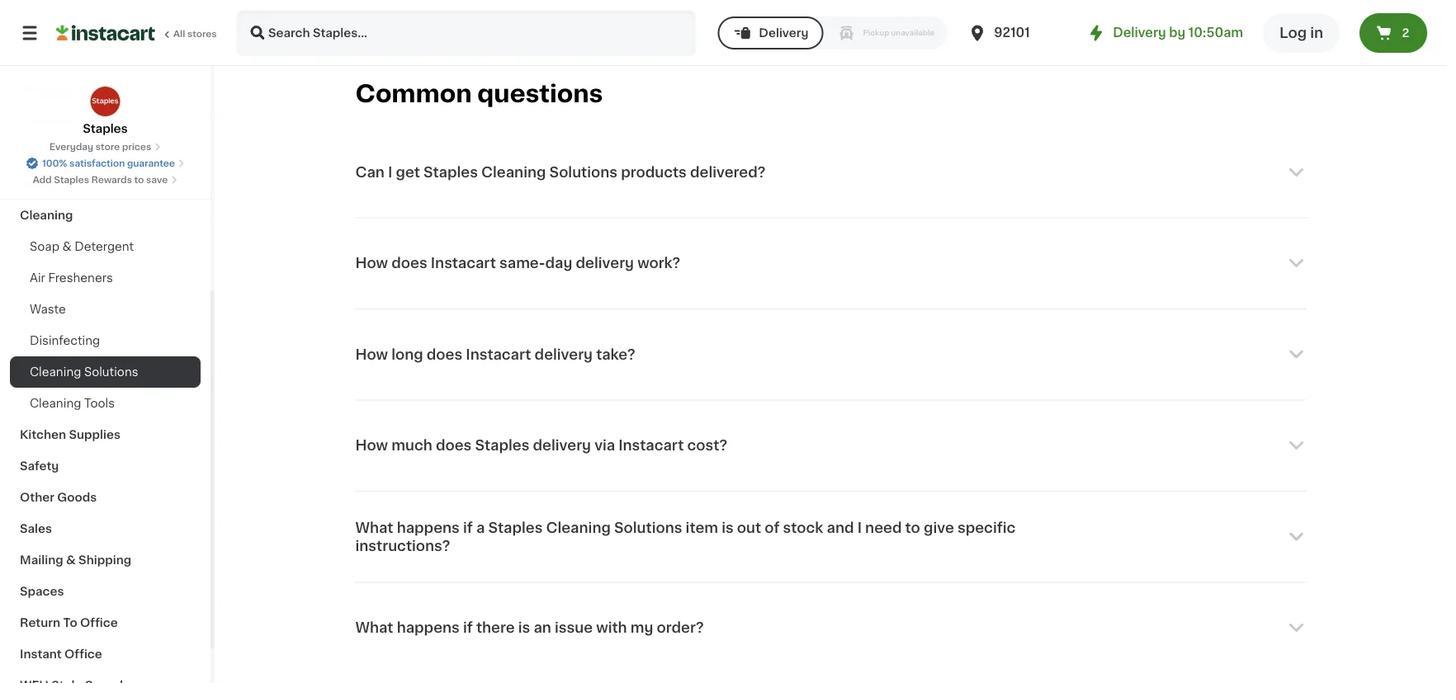 Task type: describe. For each thing, give the bounding box(es) containing it.
solutions inside cleaning solutions link
[[84, 367, 138, 378]]

food
[[20, 147, 50, 159]]

cleaning for cleaning
[[20, 210, 73, 221]]

10:50am
[[1189, 27, 1244, 39]]

0 vertical spatial does
[[392, 257, 427, 271]]

everyday
[[49, 142, 93, 152]]

what for what happens if there is an issue with my order?
[[355, 621, 393, 635]]

disinfecting
[[30, 335, 100, 347]]

is inside dropdown button
[[518, 621, 530, 635]]

instacart inside "how does instacart same-day delivery work?" dropdown button
[[431, 257, 496, 271]]

soap
[[30, 241, 59, 253]]

can i get staples cleaning solutions products delivered? button
[[355, 143, 1307, 202]]

with
[[596, 621, 627, 635]]

long
[[392, 348, 423, 362]]

return to office
[[20, 618, 118, 629]]

many in stock
[[264, 7, 329, 16]]

cleaning link
[[10, 200, 201, 231]]

happens for there
[[397, 621, 460, 635]]

fresheners
[[48, 273, 113, 284]]

all stores
[[173, 29, 217, 38]]

disinfecting link
[[10, 325, 201, 357]]

i inside what happens if a staples cleaning solutions item is out of stock and i need to give specific instructions?
[[858, 521, 862, 535]]

cost?
[[687, 439, 728, 453]]

can
[[355, 165, 385, 179]]

what happens if there is an issue with my order? button
[[355, 599, 1307, 658]]

furniture
[[20, 116, 74, 127]]

of
[[765, 521, 780, 535]]

kitchen supplies link
[[10, 419, 201, 451]]

cleaning for cleaning solutions
[[30, 367, 81, 378]]

order?
[[657, 621, 704, 635]]

other goods
[[20, 492, 97, 504]]

and
[[827, 521, 854, 535]]

add staples rewards to save link
[[33, 173, 178, 187]]

work?
[[638, 257, 681, 271]]

is inside what happens if a staples cleaning solutions item is out of stock and i need to give specific instructions?
[[722, 521, 734, 535]]

cleaning inside what happens if a staples cleaning solutions item is out of stock and i need to give specific instructions?
[[546, 521, 611, 535]]

cleaning tools
[[30, 398, 115, 410]]

other
[[20, 492, 54, 504]]

2 button
[[1360, 13, 1428, 53]]

safety
[[20, 461, 59, 472]]

specific
[[958, 521, 1016, 535]]

100%
[[42, 159, 67, 168]]

to
[[63, 618, 77, 629]]

bags link
[[10, 168, 201, 200]]

sponsored badge image
[[395, 3, 445, 12]]

guarantee
[[127, 159, 175, 168]]

waste
[[30, 304, 66, 315]]

furniture link
[[10, 106, 201, 137]]

item
[[686, 521, 718, 535]]

products
[[621, 165, 687, 179]]

staples link
[[83, 86, 128, 137]]

cleaning for cleaning tools
[[30, 398, 81, 410]]

Search field
[[238, 12, 695, 55]]

all stores link
[[56, 10, 218, 56]]

0 horizontal spatial to
[[134, 175, 144, 185]]

instant office
[[20, 649, 102, 661]]

& for detergent
[[62, 241, 72, 253]]

to inside what happens if a staples cleaning solutions item is out of stock and i need to give specific instructions?
[[906, 521, 921, 535]]

detergent
[[75, 241, 134, 253]]

& for shipping
[[66, 555, 76, 566]]

log in
[[1280, 26, 1324, 40]]

issue
[[555, 621, 593, 635]]

solutions inside can i get staples cleaning solutions products delivered? dropdown button
[[550, 165, 618, 179]]

cleaning solutions
[[30, 367, 138, 378]]

92101 button
[[968, 10, 1067, 56]]

everyday store prices link
[[49, 140, 161, 154]]

out
[[737, 521, 761, 535]]

cleaning solutions link
[[10, 357, 201, 388]]

office inside instant office link
[[64, 649, 102, 661]]

electronics link
[[10, 43, 201, 74]]

add staples rewards to save
[[33, 175, 168, 185]]

can i get staples cleaning solutions products delivered?
[[355, 165, 766, 179]]

other goods link
[[10, 482, 201, 514]]

an
[[534, 621, 551, 635]]

what happens if a staples cleaning solutions item is out of stock and i need to give specific instructions? button
[[355, 507, 1307, 567]]

cleaning inside dropdown button
[[481, 165, 546, 179]]

happens for a
[[397, 521, 460, 535]]

staples inside "dropdown button"
[[475, 439, 530, 453]]

how for how much does staples delivery via instacart cost?
[[355, 439, 388, 453]]

bags
[[20, 178, 50, 190]]

& for drink
[[53, 147, 63, 159]]

does for long
[[427, 348, 463, 362]]

instacart inside 'how much does staples delivery via instacart cost?' "dropdown button"
[[619, 439, 684, 453]]

there
[[476, 621, 515, 635]]

air fresheners
[[30, 273, 113, 284]]

log
[[1280, 26, 1307, 40]]

common questions
[[355, 82, 603, 106]]

1 vertical spatial shipping
[[79, 555, 132, 566]]

92101
[[994, 27, 1030, 39]]

sales link
[[10, 514, 201, 545]]

satisfaction
[[69, 159, 125, 168]]

mailing & shipping link
[[10, 545, 201, 576]]



Task type: vqa. For each thing, say whether or not it's contained in the screenshot.
Sales link
yes



Task type: locate. For each thing, give the bounding box(es) containing it.
i
[[388, 165, 393, 179], [858, 521, 862, 535]]

cleaning tools link
[[10, 388, 201, 419]]

0 vertical spatial solutions
[[550, 165, 618, 179]]

spaces
[[20, 586, 64, 598]]

0 horizontal spatial in
[[293, 7, 301, 16]]

1 horizontal spatial is
[[722, 521, 734, 535]]

goods
[[57, 492, 97, 504]]

happens inside dropdown button
[[397, 621, 460, 635]]

instructions?
[[355, 539, 450, 553]]

how much does staples delivery via instacart cost? button
[[355, 416, 1307, 476]]

0 vertical spatial i
[[388, 165, 393, 179]]

mailing & shipping
[[20, 555, 132, 566]]

delivery for delivery by 10:50am
[[1113, 27, 1167, 39]]

if for there
[[463, 621, 473, 635]]

store
[[96, 142, 120, 152]]

if left a
[[463, 521, 473, 535]]

0 horizontal spatial stock
[[303, 7, 329, 16]]

& right soap
[[62, 241, 72, 253]]

2 how from the top
[[355, 348, 388, 362]]

1 if from the top
[[463, 521, 473, 535]]

day
[[545, 257, 573, 271]]

office down to
[[64, 649, 102, 661]]

is
[[722, 521, 734, 535], [518, 621, 530, 635]]

1 vertical spatial solutions
[[84, 367, 138, 378]]

staples
[[83, 123, 128, 135], [424, 165, 478, 179], [54, 175, 89, 185], [475, 439, 530, 453], [488, 521, 543, 535]]

0 horizontal spatial shipping
[[20, 84, 73, 96]]

common
[[355, 82, 472, 106]]

if inside dropdown button
[[463, 621, 473, 635]]

0 horizontal spatial delivery
[[759, 27, 809, 39]]

1 vertical spatial does
[[427, 348, 463, 362]]

0 vertical spatial stock
[[303, 7, 329, 16]]

what inside dropdown button
[[355, 621, 393, 635]]

staples logo image
[[90, 86, 121, 117]]

1 vertical spatial office
[[64, 649, 102, 661]]

does for much
[[436, 439, 472, 453]]

stock
[[303, 7, 329, 16], [783, 521, 824, 535]]

0 vertical spatial instacart
[[431, 257, 496, 271]]

my
[[631, 621, 654, 635]]

1 horizontal spatial in
[[1311, 26, 1324, 40]]

food & drink link
[[10, 137, 201, 168]]

delivery for via
[[533, 439, 591, 453]]

delivered?
[[690, 165, 766, 179]]

sales
[[20, 524, 52, 535]]

many in stock button
[[248, 0, 382, 21]]

100% satisfaction guarantee
[[42, 159, 175, 168]]

2 vertical spatial does
[[436, 439, 472, 453]]

kitchen
[[20, 429, 66, 441]]

1 horizontal spatial i
[[858, 521, 862, 535]]

0 vertical spatial in
[[293, 7, 301, 16]]

in
[[293, 7, 301, 16], [1311, 26, 1324, 40]]

delivery left via
[[533, 439, 591, 453]]

0 vertical spatial to
[[134, 175, 144, 185]]

office inside return to office "link"
[[80, 618, 118, 629]]

0 vertical spatial if
[[463, 521, 473, 535]]

delivery left take?
[[535, 348, 593, 362]]

stock inside what happens if a staples cleaning solutions item is out of stock and i need to give specific instructions?
[[783, 521, 824, 535]]

1 what from the top
[[355, 521, 393, 535]]

a
[[476, 521, 485, 535]]

if
[[463, 521, 473, 535], [463, 621, 473, 635]]

delivery by 10:50am
[[1113, 27, 1244, 39]]

to left give
[[906, 521, 921, 535]]

1 vertical spatial what
[[355, 621, 393, 635]]

happens left there
[[397, 621, 460, 635]]

food & drink
[[20, 147, 97, 159]]

return to office link
[[10, 608, 201, 639]]

0 horizontal spatial is
[[518, 621, 530, 635]]

instant office link
[[10, 639, 201, 671]]

prices
[[122, 142, 151, 152]]

1 vertical spatial delivery
[[535, 348, 593, 362]]

1 vertical spatial is
[[518, 621, 530, 635]]

2 vertical spatial how
[[355, 439, 388, 453]]

solutions
[[550, 165, 618, 179], [84, 367, 138, 378], [614, 521, 682, 535]]

in right log
[[1311, 26, 1324, 40]]

air
[[30, 273, 45, 284]]

instacart
[[431, 257, 496, 271], [466, 348, 531, 362], [619, 439, 684, 453]]

solutions inside what happens if a staples cleaning solutions item is out of stock and i need to give specific instructions?
[[614, 521, 682, 535]]

delivery right day
[[576, 257, 634, 271]]

1 horizontal spatial delivery
[[1113, 27, 1167, 39]]

does
[[392, 257, 427, 271], [427, 348, 463, 362], [436, 439, 472, 453]]

solutions left products
[[550, 165, 618, 179]]

shipping up furniture
[[20, 84, 73, 96]]

happens up instructions?
[[397, 521, 460, 535]]

same-
[[500, 257, 545, 271]]

delivery inside "how does instacart same-day delivery work?" dropdown button
[[576, 257, 634, 271]]

is left the out
[[722, 521, 734, 535]]

how for how long does instacart delivery take?
[[355, 348, 388, 362]]

is left an
[[518, 621, 530, 635]]

None search field
[[236, 10, 696, 56]]

2 happens from the top
[[397, 621, 460, 635]]

what for what happens if a staples cleaning solutions item is out of stock and i need to give specific instructions?
[[355, 521, 393, 535]]

0 vertical spatial office
[[80, 618, 118, 629]]

in for many
[[293, 7, 301, 16]]

1 vertical spatial in
[[1311, 26, 1324, 40]]

2 vertical spatial instacart
[[619, 439, 684, 453]]

0 horizontal spatial i
[[388, 165, 393, 179]]

solutions up cleaning tools link on the left bottom
[[84, 367, 138, 378]]

how does instacart same-day delivery work? button
[[355, 234, 1307, 293]]

supplies
[[69, 429, 121, 441]]

delivery inside 'how much does staples delivery via instacart cost?' "dropdown button"
[[533, 439, 591, 453]]

delivery by 10:50am link
[[1087, 23, 1244, 43]]

happens inside what happens if a staples cleaning solutions item is out of stock and i need to give specific instructions?
[[397, 521, 460, 535]]

i inside dropdown button
[[388, 165, 393, 179]]

via
[[595, 439, 615, 453]]

1 vertical spatial i
[[858, 521, 862, 535]]

kitchen supplies
[[20, 429, 121, 441]]

if inside what happens if a staples cleaning solutions item is out of stock and i need to give specific instructions?
[[463, 521, 473, 535]]

2 vertical spatial delivery
[[533, 439, 591, 453]]

log in button
[[1264, 13, 1340, 53]]

how inside "dropdown button"
[[355, 439, 388, 453]]

in right many on the left of the page
[[293, 7, 301, 16]]

if left there
[[463, 621, 473, 635]]

1 how from the top
[[355, 257, 388, 271]]

1 vertical spatial stock
[[783, 521, 824, 535]]

soap & detergent link
[[10, 231, 201, 263]]

how
[[355, 257, 388, 271], [355, 348, 388, 362], [355, 439, 388, 453]]

2 vertical spatial &
[[66, 555, 76, 566]]

tools
[[84, 398, 115, 410]]

delivery for take?
[[535, 348, 593, 362]]

2 what from the top
[[355, 621, 393, 635]]

stock right many on the left of the page
[[303, 7, 329, 16]]

1 happens from the top
[[397, 521, 460, 535]]

spaces link
[[10, 576, 201, 608]]

delivery button
[[718, 17, 824, 50]]

if for a
[[463, 521, 473, 535]]

need
[[865, 521, 902, 535]]

1 vertical spatial to
[[906, 521, 921, 535]]

0 vertical spatial &
[[53, 147, 63, 159]]

get
[[396, 165, 420, 179]]

2
[[1403, 27, 1410, 39]]

much
[[392, 439, 433, 453]]

save
[[146, 175, 168, 185]]

in for log
[[1311, 26, 1324, 40]]

& right mailing
[[66, 555, 76, 566]]

return
[[20, 618, 60, 629]]

how does instacart same-day delivery work?
[[355, 257, 681, 271]]

how for how does instacart same-day delivery work?
[[355, 257, 388, 271]]

stores
[[187, 29, 217, 38]]

shipping link
[[10, 74, 201, 106]]

0 vertical spatial shipping
[[20, 84, 73, 96]]

3 how from the top
[[355, 439, 388, 453]]

stock right of
[[783, 521, 824, 535]]

does inside "dropdown button"
[[436, 439, 472, 453]]

& up 100%
[[53, 147, 63, 159]]

0 vertical spatial is
[[722, 521, 734, 535]]

rewards
[[91, 175, 132, 185]]

office right to
[[80, 618, 118, 629]]

happens
[[397, 521, 460, 535], [397, 621, 460, 635]]

100% satisfaction guarantee button
[[26, 154, 185, 170]]

1 vertical spatial happens
[[397, 621, 460, 635]]

delivery inside "button"
[[759, 27, 809, 39]]

what happens if a staples cleaning solutions item is out of stock and i need to give specific instructions?
[[355, 521, 1016, 553]]

delivery inside how long does instacart delivery take? dropdown button
[[535, 348, 593, 362]]

1 horizontal spatial stock
[[783, 521, 824, 535]]

service type group
[[718, 17, 948, 50]]

instant
[[20, 649, 62, 661]]

air fresheners link
[[10, 263, 201, 294]]

instacart inside how long does instacart delivery take? dropdown button
[[466, 348, 531, 362]]

mailing
[[20, 555, 63, 566]]

soap & detergent
[[30, 241, 134, 253]]

0 vertical spatial what
[[355, 521, 393, 535]]

shipping down sales link
[[79, 555, 132, 566]]

1 vertical spatial if
[[463, 621, 473, 635]]

give
[[924, 521, 954, 535]]

solutions left item
[[614, 521, 682, 535]]

1 vertical spatial instacart
[[466, 348, 531, 362]]

i right and
[[858, 521, 862, 535]]

questions
[[478, 82, 603, 106]]

1 horizontal spatial to
[[906, 521, 921, 535]]

stock inside button
[[303, 7, 329, 16]]

add
[[33, 175, 52, 185]]

all
[[173, 29, 185, 38]]

1 vertical spatial &
[[62, 241, 72, 253]]

0 vertical spatial delivery
[[576, 257, 634, 271]]

1 vertical spatial how
[[355, 348, 388, 362]]

many
[[264, 7, 290, 16]]

staples inside what happens if a staples cleaning solutions item is out of stock and i need to give specific instructions?
[[488, 521, 543, 535]]

everyday store prices
[[49, 142, 151, 152]]

what
[[355, 521, 393, 535], [355, 621, 393, 635]]

what inside what happens if a staples cleaning solutions item is out of stock and i need to give specific instructions?
[[355, 521, 393, 535]]

staples inside dropdown button
[[424, 165, 478, 179]]

how long does instacart delivery take?
[[355, 348, 636, 362]]

what happens if there is an issue with my order?
[[355, 621, 704, 635]]

1 horizontal spatial shipping
[[79, 555, 132, 566]]

2 if from the top
[[463, 621, 473, 635]]

drink
[[65, 147, 97, 159]]

0 vertical spatial happens
[[397, 521, 460, 535]]

delivery for delivery
[[759, 27, 809, 39]]

i left get
[[388, 165, 393, 179]]

0 vertical spatial how
[[355, 257, 388, 271]]

2 vertical spatial solutions
[[614, 521, 682, 535]]

instacart logo image
[[56, 23, 155, 43]]

to left save
[[134, 175, 144, 185]]

shipping
[[20, 84, 73, 96], [79, 555, 132, 566]]



